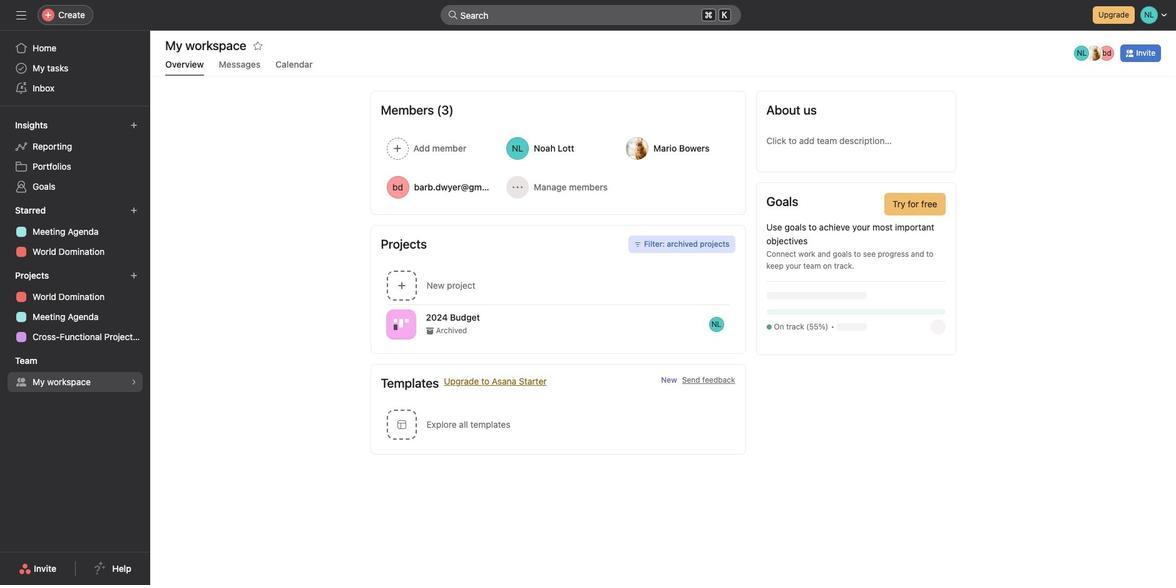 Task type: describe. For each thing, give the bounding box(es) containing it.
teams element
[[0, 350, 150, 395]]

board image
[[394, 317, 409, 332]]

filter projects image
[[634, 241, 642, 248]]

Search tasks, projects, and more text field
[[441, 5, 741, 25]]

new insights image
[[130, 122, 138, 129]]

global element
[[0, 31, 150, 106]]

projects element
[[0, 264, 150, 350]]

add to starred image
[[253, 41, 263, 51]]



Task type: vqa. For each thing, say whether or not it's contained in the screenshot.
Building in the top of the page
no



Task type: locate. For each thing, give the bounding box(es) containing it.
None field
[[441, 5, 741, 25]]

hide sidebar image
[[16, 10, 26, 20]]

new project or portfolio image
[[130, 272, 138, 279]]

prominent image
[[448, 10, 458, 20]]

starred element
[[0, 199, 150, 264]]

see details, my workspace image
[[130, 378, 138, 386]]

insights element
[[0, 114, 150, 199]]

show options image
[[731, 319, 741, 329]]

add items to starred image
[[130, 207, 138, 214]]



